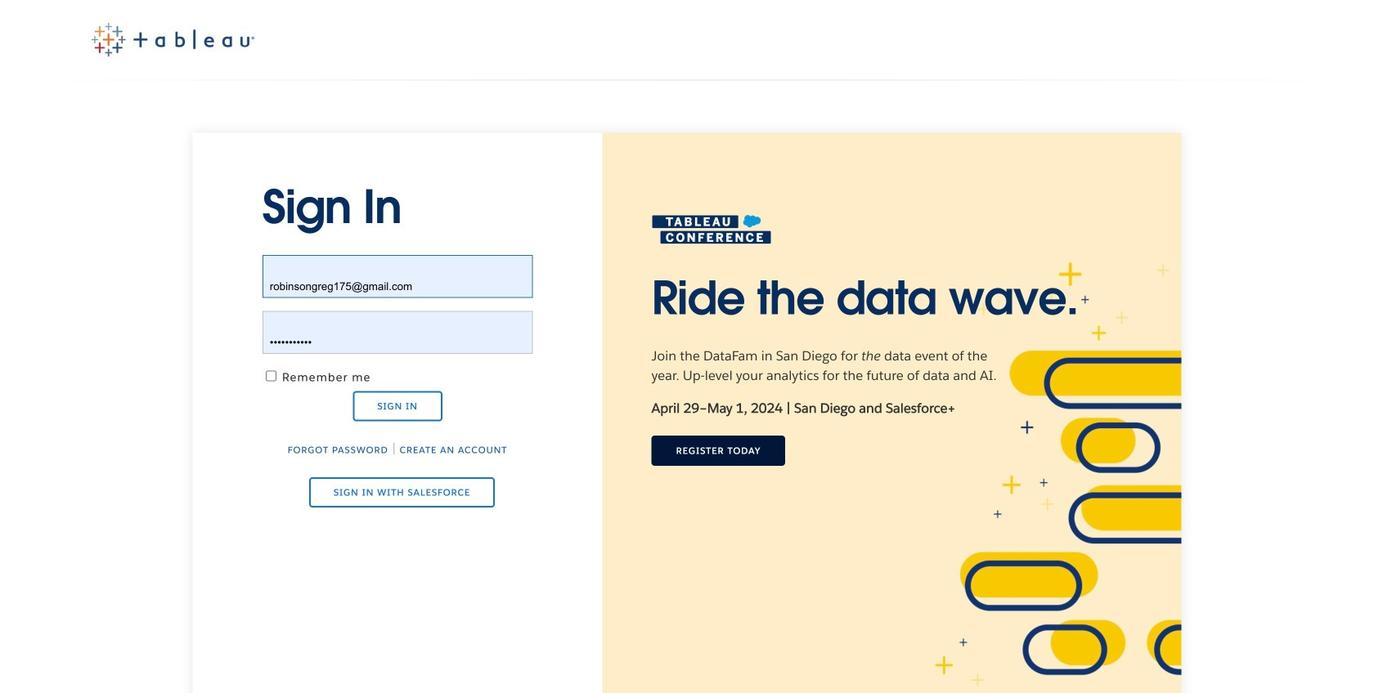 Task type: locate. For each thing, give the bounding box(es) containing it.
Email email field
[[262, 255, 533, 298]]

Password password field
[[262, 311, 533, 354]]

None checkbox
[[266, 371, 276, 382]]

tableau software image
[[91, 23, 255, 57]]

tableau conference image
[[652, 215, 772, 245]]



